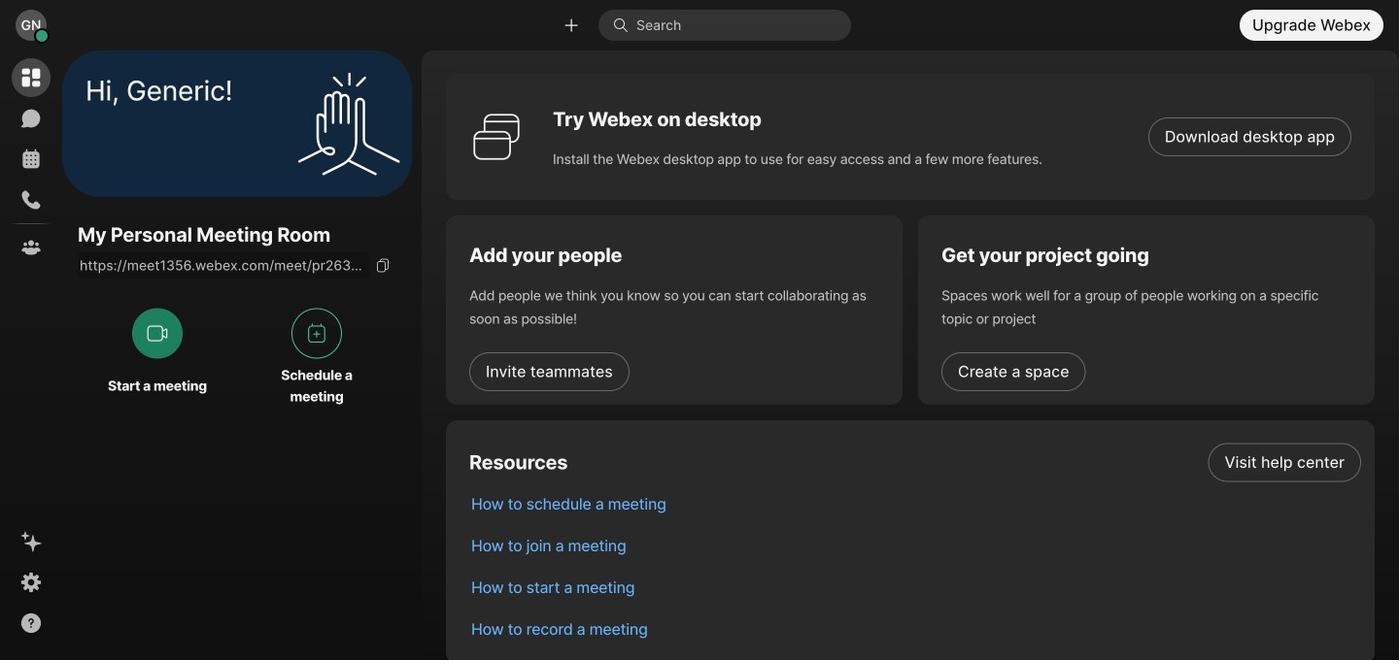 Task type: locate. For each thing, give the bounding box(es) containing it.
4 list item from the top
[[456, 567, 1375, 609]]

list item
[[456, 442, 1375, 484], [456, 484, 1375, 526], [456, 526, 1375, 567], [456, 567, 1375, 609], [456, 609, 1375, 651]]

two hands high fiving image
[[290, 66, 407, 182]]

None text field
[[78, 252, 369, 279]]

1 list item from the top
[[456, 442, 1375, 484]]

navigation
[[0, 51, 62, 661]]

5 list item from the top
[[456, 609, 1375, 651]]

webex tab list
[[12, 58, 51, 267]]

3 list item from the top
[[456, 526, 1375, 567]]

2 list item from the top
[[456, 484, 1375, 526]]



Task type: vqa. For each thing, say whether or not it's contained in the screenshot.
TWO HANDS HIGH FIVING image
yes



